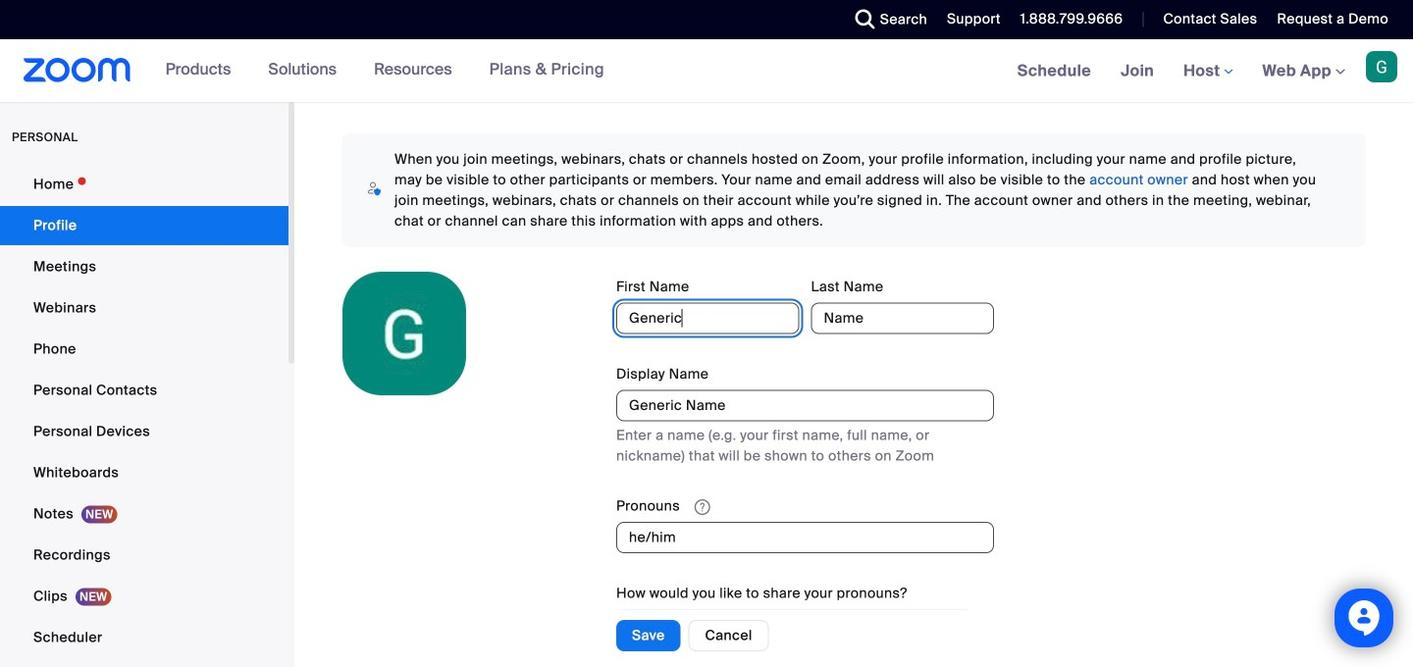 Task type: vqa. For each thing, say whether or not it's contained in the screenshot.
Pronouns text box
yes



Task type: locate. For each thing, give the bounding box(es) containing it.
product information navigation
[[151, 39, 619, 102]]

None text field
[[616, 390, 994, 422]]

user photo image
[[343, 272, 466, 396]]

edit user photo image
[[389, 325, 420, 343]]

Pronouns text field
[[616, 522, 994, 554]]

profile picture image
[[1366, 51, 1398, 82]]

Last Name text field
[[811, 303, 994, 334]]

personal menu menu
[[0, 165, 289, 667]]

meetings navigation
[[1003, 39, 1413, 104]]

banner
[[0, 39, 1413, 104]]



Task type: describe. For each thing, give the bounding box(es) containing it.
learn more about pronouns image
[[689, 499, 716, 516]]

First Name text field
[[616, 303, 799, 334]]

zoom logo image
[[24, 58, 131, 82]]



